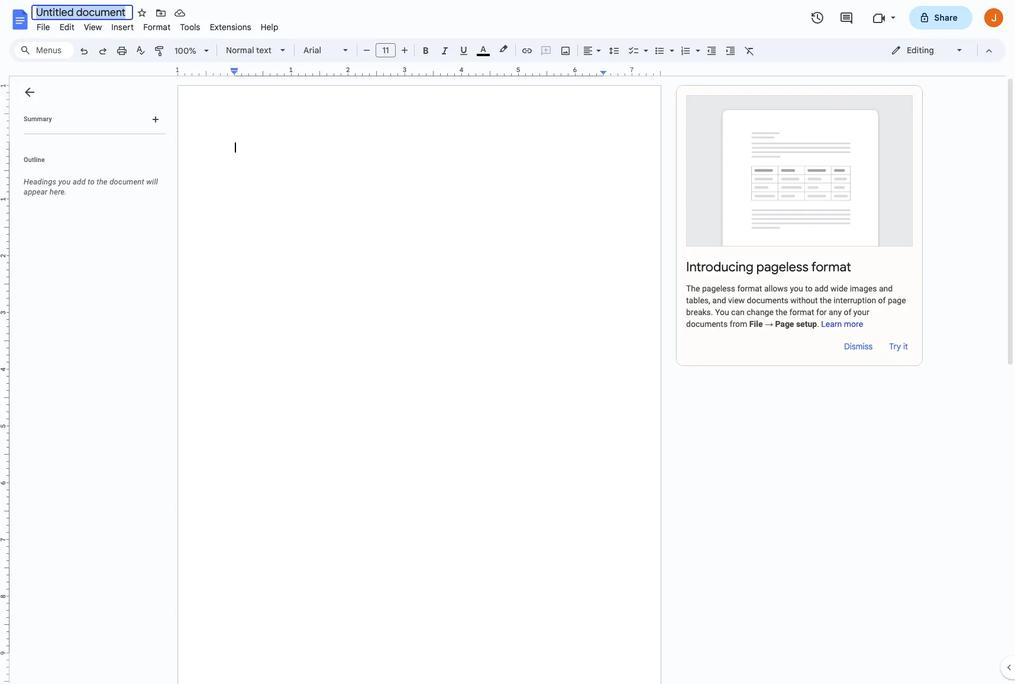 Task type: vqa. For each thing, say whether or not it's contained in the screenshot.
1
yes



Task type: describe. For each thing, give the bounding box(es) containing it.
editing button
[[883, 41, 973, 59]]

the inside headings you add to the document will appear here.
[[97, 178, 108, 186]]

headings
[[24, 178, 56, 186]]

without
[[791, 296, 819, 305]]

view
[[84, 22, 102, 33]]

Zoom text field
[[172, 43, 200, 59]]

help
[[261, 22, 279, 33]]

0 vertical spatial and
[[880, 284, 893, 294]]

pageless for the
[[703, 284, 736, 294]]

interruption
[[834, 296, 877, 305]]

menu bar inside the menu bar banner
[[32, 15, 283, 35]]

text
[[256, 45, 272, 56]]

right margin image
[[601, 67, 661, 76]]

page
[[776, 320, 795, 329]]

document outline element
[[9, 76, 170, 685]]

edit menu item
[[55, 20, 79, 34]]

you inside 'the pageless format allows you to add wide images and tables, and view documents without the interruption of page breaks. you can change the format for any of your documents from'
[[791, 284, 804, 294]]

line & paragraph spacing image
[[608, 42, 621, 59]]

file for file → page setup . learn more
[[750, 320, 763, 329]]

outline
[[24, 156, 45, 164]]

tools menu item
[[175, 20, 205, 34]]

Zoom field
[[170, 42, 214, 60]]

outline heading
[[9, 156, 170, 172]]

you inside headings you add to the document will appear here.
[[58, 178, 71, 186]]

help menu item
[[256, 20, 283, 34]]

2 vertical spatial format
[[790, 308, 815, 317]]

add inside 'the pageless format allows you to add wide images and tables, and view documents without the interruption of page breaks. you can change the format for any of your documents from'
[[815, 284, 829, 294]]

Menus field
[[15, 42, 74, 59]]

1 vertical spatial documents
[[687, 320, 728, 329]]

the
[[687, 284, 701, 294]]

introducing pageless format list
[[677, 85, 924, 366]]

dismiss button
[[840, 337, 878, 356]]

file → page setup . learn more
[[750, 320, 864, 329]]

change
[[747, 308, 774, 317]]

top margin image
[[0, 86, 9, 146]]

insert
[[111, 22, 134, 33]]

add inside headings you add to the document will appear here.
[[73, 178, 86, 186]]

insert menu item
[[107, 20, 139, 34]]

share
[[935, 12, 958, 23]]

page
[[889, 296, 907, 305]]

allows
[[765, 284, 789, 294]]

images
[[850, 284, 878, 294]]

1 vertical spatial and
[[713, 296, 727, 305]]

document
[[110, 178, 144, 186]]

format for introducing pageless format
[[812, 259, 852, 275]]

Font size field
[[376, 43, 401, 58]]

bottom margin image
[[0, 651, 9, 685]]

extensions
[[210, 22, 251, 33]]

view
[[729, 296, 745, 305]]

main toolbar
[[73, 0, 760, 459]]

breaks.
[[687, 308, 714, 317]]

file for file
[[37, 22, 50, 33]]

the pageless format allows you to add wide images and tables, and view documents without the interruption of page breaks. you can change the format for any of your documents from
[[687, 284, 907, 329]]



Task type: locate. For each thing, give the bounding box(es) containing it.
of left the page
[[879, 296, 886, 305]]

learn
[[822, 320, 843, 329]]

2 horizontal spatial the
[[821, 296, 832, 305]]

learn more link
[[822, 320, 864, 329]]

the up "page"
[[776, 308, 788, 317]]

file inside introducing pageless format list
[[750, 320, 763, 329]]

share button
[[910, 6, 973, 30]]

and up the page
[[880, 284, 893, 294]]

format down the without
[[790, 308, 815, 317]]

Star checkbox
[[134, 5, 150, 21]]

it
[[904, 342, 909, 352]]

1 vertical spatial file
[[750, 320, 763, 329]]

1 horizontal spatial file
[[750, 320, 763, 329]]

of right any
[[844, 308, 852, 317]]

introducing pageless format application
[[0, 0, 1016, 685]]

1 horizontal spatial and
[[880, 284, 893, 294]]

try it
[[890, 342, 909, 352]]

2 vertical spatial the
[[776, 308, 788, 317]]

1 horizontal spatial to
[[806, 284, 813, 294]]

1 horizontal spatial of
[[879, 296, 886, 305]]

menu bar
[[32, 15, 283, 35]]

add down outline heading
[[73, 178, 86, 186]]

editing
[[908, 45, 935, 56]]

format up wide
[[812, 259, 852, 275]]

0 horizontal spatial you
[[58, 178, 71, 186]]

you up here.
[[58, 178, 71, 186]]

Rename text field
[[31, 5, 133, 20]]

1 vertical spatial pageless
[[703, 284, 736, 294]]

0 vertical spatial you
[[58, 178, 71, 186]]

add
[[73, 178, 86, 186], [815, 284, 829, 294]]

styles list. normal text selected. option
[[226, 42, 273, 59]]

0 horizontal spatial documents
[[687, 320, 728, 329]]

headings you add to the document will appear here.
[[24, 178, 158, 197]]

arial option
[[304, 42, 336, 59]]

format menu item
[[139, 20, 175, 34]]

menu bar banner
[[0, 0, 1016, 685]]

appear
[[24, 188, 48, 197]]

mode and view toolbar
[[883, 38, 999, 62]]

arial
[[304, 45, 322, 56]]

normal text
[[226, 45, 272, 56]]

format for the pageless format allows you to add wide images and tables, and view documents without the interruption of page breaks. you can change the format for any of your documents from
[[738, 284, 763, 294]]

Font size text field
[[377, 43, 395, 57]]

here.
[[50, 188, 67, 197]]

text color image
[[477, 42, 490, 56]]

the
[[97, 178, 108, 186], [821, 296, 832, 305], [776, 308, 788, 317]]

insert image image
[[559, 42, 573, 59]]

file
[[37, 22, 50, 33], [750, 320, 763, 329]]

tools
[[180, 22, 200, 33]]

you
[[716, 308, 730, 317]]

introducing pageless format
[[687, 259, 852, 275]]

0 horizontal spatial to
[[88, 178, 95, 186]]

file down change
[[750, 320, 763, 329]]

0 vertical spatial add
[[73, 178, 86, 186]]

pageless
[[757, 259, 809, 275], [703, 284, 736, 294]]

file up menus field
[[37, 22, 50, 33]]

your
[[854, 308, 870, 317]]

view menu item
[[79, 20, 107, 34]]

to down outline heading
[[88, 178, 95, 186]]

documents
[[747, 296, 789, 305], [687, 320, 728, 329]]

from
[[730, 320, 748, 329]]

0 horizontal spatial the
[[97, 178, 108, 186]]

0 vertical spatial to
[[88, 178, 95, 186]]

tables,
[[687, 296, 711, 305]]

0 horizontal spatial and
[[713, 296, 727, 305]]

to up the without
[[806, 284, 813, 294]]

0 vertical spatial pageless
[[757, 259, 809, 275]]

format
[[812, 259, 852, 275], [738, 284, 763, 294], [790, 308, 815, 317]]

0 vertical spatial format
[[812, 259, 852, 275]]

you
[[58, 178, 71, 186], [791, 284, 804, 294]]

document with wide table extending beyond text width image
[[687, 95, 913, 247]]

try
[[890, 342, 902, 352]]

1 vertical spatial to
[[806, 284, 813, 294]]

pageless up view
[[703, 284, 736, 294]]

can
[[732, 308, 745, 317]]

menu bar containing file
[[32, 15, 283, 35]]

dismiss
[[845, 342, 873, 352]]

pageless for introducing
[[757, 259, 809, 275]]

of
[[879, 296, 886, 305], [844, 308, 852, 317]]

1 vertical spatial you
[[791, 284, 804, 294]]

highlight color image
[[497, 42, 510, 56]]

to
[[88, 178, 95, 186], [806, 284, 813, 294]]

1 vertical spatial format
[[738, 284, 763, 294]]

1 vertical spatial add
[[815, 284, 829, 294]]

format
[[143, 22, 171, 33]]

summary
[[24, 115, 52, 123]]

0 horizontal spatial pageless
[[703, 284, 736, 294]]

1 horizontal spatial add
[[815, 284, 829, 294]]

pageless up allows
[[757, 259, 809, 275]]

file menu item
[[32, 20, 55, 34]]

more
[[845, 320, 864, 329]]

left margin image
[[178, 67, 238, 76]]

0 horizontal spatial add
[[73, 178, 86, 186]]

0 horizontal spatial file
[[37, 22, 50, 33]]

to inside 'the pageless format allows you to add wide images and tables, and view documents without the interruption of page breaks. you can change the format for any of your documents from'
[[806, 284, 813, 294]]

1 horizontal spatial you
[[791, 284, 804, 294]]

you up the without
[[791, 284, 804, 294]]

1 vertical spatial of
[[844, 308, 852, 317]]

1 horizontal spatial the
[[776, 308, 788, 317]]

edit
[[60, 22, 75, 33]]

.
[[818, 320, 820, 329]]

documents down breaks.
[[687, 320, 728, 329]]

1 vertical spatial the
[[821, 296, 832, 305]]

pageless inside 'the pageless format allows you to add wide images and tables, and view documents without the interruption of page breaks. you can change the format for any of your documents from'
[[703, 284, 736, 294]]

try it button
[[885, 337, 913, 356]]

extensions menu item
[[205, 20, 256, 34]]

1
[[176, 66, 180, 74]]

0 vertical spatial the
[[97, 178, 108, 186]]

the down outline heading
[[97, 178, 108, 186]]

1 horizontal spatial pageless
[[757, 259, 809, 275]]

add left wide
[[815, 284, 829, 294]]

will
[[146, 178, 158, 186]]

for
[[817, 308, 827, 317]]

to inside headings you add to the document will appear here.
[[88, 178, 95, 186]]

documents up change
[[747, 296, 789, 305]]

and
[[880, 284, 893, 294], [713, 296, 727, 305]]

and up you
[[713, 296, 727, 305]]

→
[[765, 320, 774, 329]]

0 vertical spatial of
[[879, 296, 886, 305]]

0 horizontal spatial of
[[844, 308, 852, 317]]

introducing
[[687, 259, 754, 275]]

summary heading
[[24, 115, 52, 124]]

normal
[[226, 45, 254, 56]]

the up 'for'
[[821, 296, 832, 305]]

setup
[[797, 320, 818, 329]]

wide
[[831, 284, 848, 294]]

0 vertical spatial file
[[37, 22, 50, 33]]

any
[[829, 308, 842, 317]]

file inside file menu item
[[37, 22, 50, 33]]

1 horizontal spatial documents
[[747, 296, 789, 305]]

0 vertical spatial documents
[[747, 296, 789, 305]]

format up view
[[738, 284, 763, 294]]



